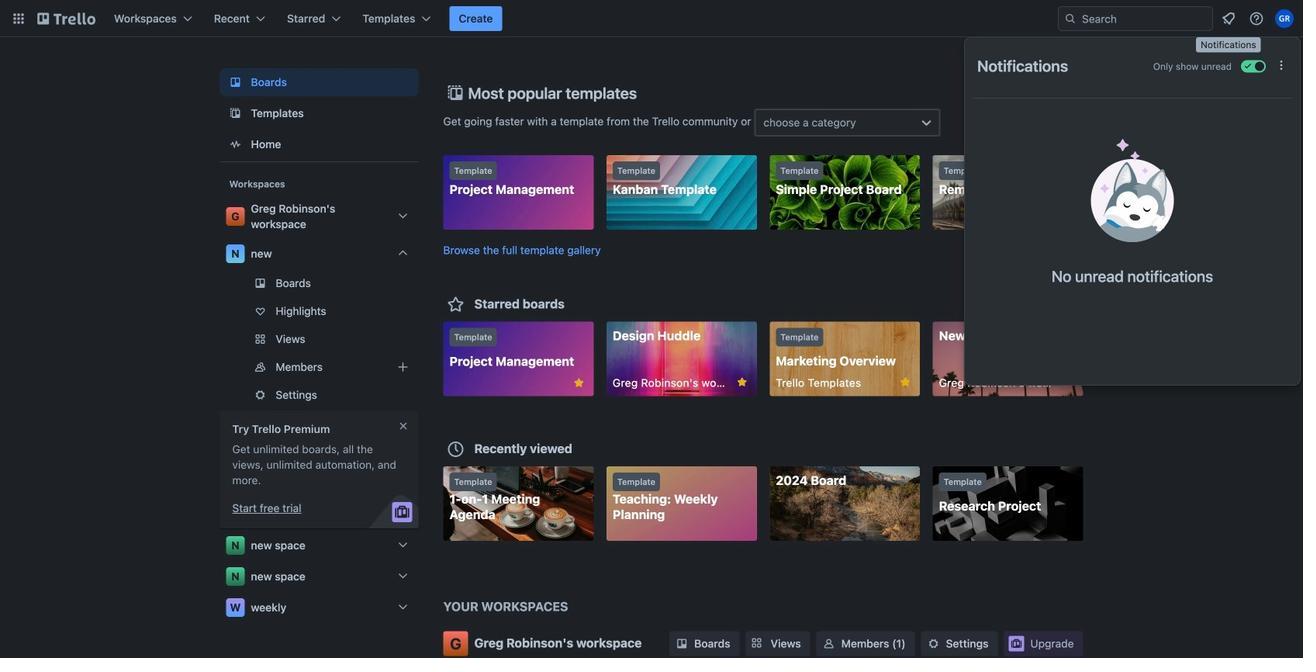 Task type: describe. For each thing, give the bounding box(es) containing it.
template board image
[[226, 104, 245, 123]]

click to unstar this board. it will be removed from your starred list. image
[[572, 376, 586, 390]]

greg robinson (gregrobinson96) image
[[1276, 9, 1294, 28]]

taco image
[[1091, 139, 1174, 242]]

search image
[[1065, 12, 1077, 25]]

2 click to unstar this board. it will be removed from your starred list. image from the left
[[899, 375, 913, 389]]

home image
[[226, 135, 245, 154]]

sm image
[[822, 636, 837, 651]]

add image
[[394, 358, 412, 376]]



Task type: locate. For each thing, give the bounding box(es) containing it.
1 sm image from the left
[[674, 636, 690, 651]]

back to home image
[[37, 6, 95, 31]]

board image
[[226, 73, 245, 92]]

tooltip
[[1197, 37, 1261, 52]]

click to unstar this board. it will be removed from your starred list. image
[[735, 375, 749, 389], [899, 375, 913, 389]]

2 sm image from the left
[[926, 636, 942, 651]]

primary element
[[0, 0, 1304, 37]]

0 horizontal spatial sm image
[[674, 636, 690, 651]]

open information menu image
[[1249, 11, 1265, 26]]

0 horizontal spatial click to unstar this board. it will be removed from your starred list. image
[[735, 375, 749, 389]]

Search field
[[1058, 6, 1214, 31]]

sm image
[[674, 636, 690, 651], [926, 636, 942, 651]]

1 click to unstar this board. it will be removed from your starred list. image from the left
[[735, 375, 749, 389]]

1 horizontal spatial sm image
[[926, 636, 942, 651]]

1 horizontal spatial click to unstar this board. it will be removed from your starred list. image
[[899, 375, 913, 389]]

0 notifications image
[[1220, 9, 1238, 28]]



Task type: vqa. For each thing, say whether or not it's contained in the screenshot.
the logistics
no



